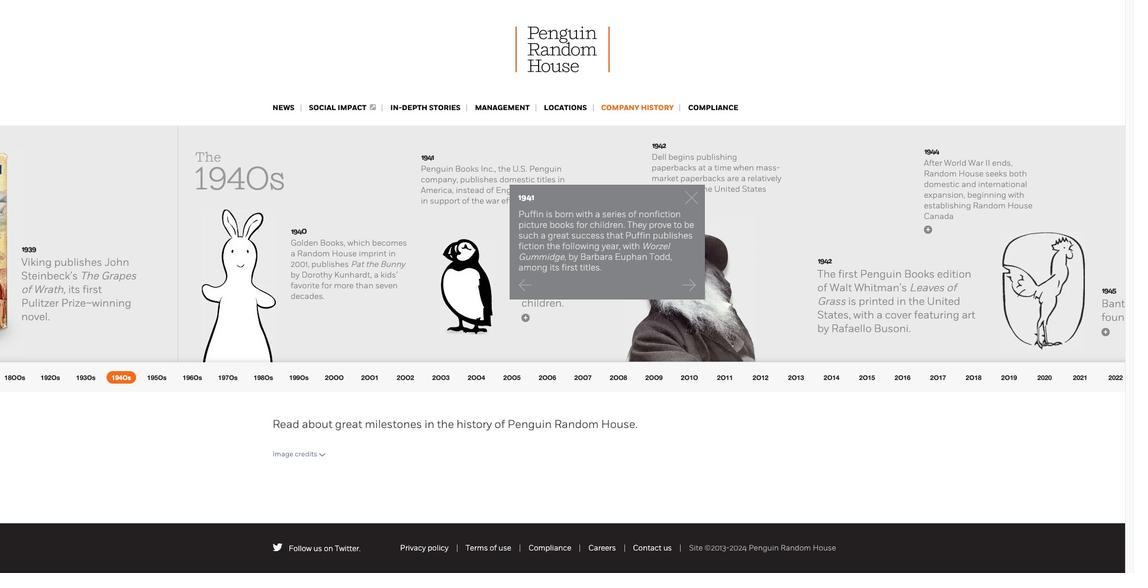 Task type: vqa. For each thing, say whether or not it's contained in the screenshot.
+
yes



Task type: locate. For each thing, give the bounding box(es) containing it.
follow us on twitter. link
[[289, 544, 361, 553]]

careers
[[589, 543, 616, 552]]

nonfiction down market.
[[639, 209, 681, 220]]

0 horizontal spatial history
[[457, 417, 492, 431]]

us left on
[[314, 544, 322, 553]]

publishes inside puffin is born with a series of nonfiction picture books for children. they prove to be such a great success that puffin publishes fiction the following year, with
[[653, 230, 693, 241]]

first left time,
[[559, 185, 574, 195]]

series down gummidge,
[[522, 269, 551, 282]]

1 horizontal spatial nonfiction
[[639, 209, 681, 220]]

publishes up instead
[[460, 175, 498, 185]]

a inside 194o golden books, which becomes a random house imprint in 2001, publishes
[[291, 249, 295, 259]]

in up cover
[[897, 295, 906, 308]]

0 horizontal spatial the
[[80, 269, 99, 282]]

todd,
[[650, 252, 673, 262]]

by down states, on the right of page
[[818, 322, 829, 335]]

1941 down such
[[522, 245, 535, 254]]

2 vertical spatial by
[[818, 322, 829, 335]]

1 vertical spatial 1942
[[818, 256, 832, 266]]

great up gummidge,
[[548, 230, 569, 241]]

0 vertical spatial puffin
[[519, 209, 544, 220]]

1 horizontal spatial 194os
[[195, 160, 285, 198]]

locations link
[[544, 103, 587, 113]]

gummidge,
[[519, 252, 567, 262]]

books down titles.
[[559, 283, 589, 296]]

among
[[519, 262, 548, 273]]

1 vertical spatial history
[[457, 417, 492, 431]]

1 vertical spatial nonfiction
[[565, 269, 616, 282]]

of up war
[[486, 185, 494, 195]]

united down are
[[715, 184, 740, 194]]

with down year,
[[591, 256, 611, 269]]

milestones
[[365, 417, 422, 431]]

1941 inside 1941 puffin is born with a series of nonfiction picture books for children. +
[[522, 245, 535, 254]]

domestic up expansion,
[[924, 179, 960, 189]]

such
[[519, 230, 539, 241]]

the inside the grapes of wrath,
[[80, 269, 99, 282]]

of up pulitzer
[[21, 283, 31, 296]]

a down printed
[[877, 309, 883, 322]]

penguin down 2oo5
[[508, 417, 552, 431]]

0 horizontal spatial compliance link
[[529, 543, 572, 552]]

1 vertical spatial books
[[905, 268, 935, 281]]

nonfiction inside 1941 puffin is born with a series of nonfiction picture books for children. +
[[565, 269, 616, 282]]

1 vertical spatial is
[[555, 256, 563, 269]]

leaves of grass
[[818, 281, 957, 308]]

of inside the first penguin books edition of walt whitman's
[[818, 281, 828, 294]]

in up bunny
[[389, 249, 396, 259]]

domestic down the u.s.
[[500, 175, 535, 185]]

in-
[[391, 103, 402, 113]]

puffin up such
[[519, 209, 544, 220]]

books left inc.,
[[455, 164, 479, 174]]

1 horizontal spatial compliance link
[[688, 103, 739, 113]]

kids'
[[381, 270, 398, 280]]

compliance right use
[[529, 543, 572, 552]]

the inside the first penguin books edition of walt whitman's
[[818, 268, 836, 281]]

0 vertical spatial books
[[550, 220, 575, 230]]

united
[[715, 184, 740, 194], [928, 295, 961, 308]]

domestic inside the 1944 after world war ii ends, random house seeks both domestic and international expansion, beginning with establishing random house canada +
[[924, 179, 960, 189]]

kunhardt,
[[334, 270, 372, 280]]

0 vertical spatial series
[[602, 209, 627, 220]]

with up "rafaello"
[[854, 309, 874, 322]]

0 horizontal spatial is
[[546, 209, 553, 220]]

books up following on the top of page
[[550, 220, 575, 230]]

for down titles
[[532, 185, 543, 195]]

for inside 1941 penguin books inc., the u.s. penguin company, publishes domestic titles in america, instead of england, for the first time, in support of the war effort.
[[532, 185, 543, 195]]

us for contact
[[664, 543, 672, 552]]

for down dorothy
[[322, 281, 332, 291]]

0 horizontal spatial 1942
[[653, 141, 666, 150]]

0 horizontal spatial great
[[335, 417, 362, 431]]

+
[[926, 225, 931, 233], [524, 313, 528, 322], [1104, 327, 1108, 336]]

read
[[273, 417, 299, 431]]

born down following on the top of page
[[565, 256, 588, 269]]

1 horizontal spatial 1942
[[818, 256, 832, 266]]

+ down "canada"
[[926, 225, 931, 233]]

18oos
[[4, 374, 25, 381]]

1 vertical spatial series
[[522, 269, 551, 282]]

2o18
[[966, 374, 982, 381]]

random right 2024
[[781, 543, 811, 552]]

pat the bunny by dorothy kunhardt, a kids' favorite for more than seven decades.
[[291, 259, 405, 301]]

us right contact on the bottom right of the page
[[664, 543, 672, 552]]

year,
[[602, 241, 621, 252]]

of inside the grapes of wrath,
[[21, 283, 31, 296]]

read about great milestones in the history of penguin random house.
[[273, 417, 638, 431]]

euphan
[[615, 252, 648, 262]]

printed
[[859, 295, 895, 308]]

u.s.
[[513, 164, 528, 174]]

social impact
[[309, 103, 367, 113]]

a left kids'
[[374, 270, 379, 280]]

us for follow
[[314, 544, 322, 553]]

+ down bantam
[[1104, 327, 1108, 336]]

by inside by barbara euphan todd, among its first titles.
[[569, 252, 578, 262]]

0 horizontal spatial nonfiction
[[565, 269, 616, 282]]

0 vertical spatial by
[[569, 252, 578, 262]]

0 horizontal spatial books
[[455, 164, 479, 174]]

1 vertical spatial children.
[[522, 297, 564, 310]]

2 horizontal spatial is
[[849, 295, 857, 308]]

publishes inside 194o golden books, which becomes a random house imprint in 2001, publishes
[[312, 259, 349, 269]]

1 vertical spatial paperbacks
[[681, 174, 725, 184]]

by inside pat the bunny by dorothy kunhardt, a kids' favorite for more than seven decades.
[[291, 270, 300, 280]]

0 horizontal spatial its
[[68, 283, 80, 296]]

random left house.
[[555, 417, 599, 431]]

penguin right 2024
[[749, 543, 779, 552]]

of down edition at the top right
[[947, 281, 957, 294]]

1 horizontal spatial series
[[602, 209, 627, 220]]

1 vertical spatial compliance
[[529, 543, 572, 552]]

by down 2001,
[[291, 270, 300, 280]]

when
[[734, 163, 754, 173]]

with inside 1941 puffin is born with a series of nonfiction picture books for children. +
[[591, 256, 611, 269]]

a right such
[[541, 230, 546, 241]]

first inside 1941 penguin books inc., the u.s. penguin company, publishes domestic titles in america, instead of england, for the first time, in support of the war effort.
[[559, 185, 574, 195]]

series
[[602, 209, 627, 220], [522, 269, 551, 282]]

by
[[569, 252, 578, 262], [291, 270, 300, 280], [818, 322, 829, 335]]

is inside puffin is born with a series of nonfiction picture books for children. they prove to be such a great success that puffin publishes fiction the following year, with
[[546, 209, 553, 220]]

nonfiction down barbara
[[565, 269, 616, 282]]

1942 inside 1942 dell begins publishing paperbacks at a time when mass- market paperbacks are a relatively new idea for the united states market.
[[653, 141, 666, 150]]

paperbacks down begins
[[652, 163, 697, 173]]

random
[[924, 169, 957, 179], [973, 201, 1006, 211], [297, 249, 330, 259], [555, 417, 599, 431], [781, 543, 811, 552]]

193os
[[76, 374, 96, 381]]

of left "prove"
[[629, 209, 637, 220]]

for
[[688, 184, 698, 194], [532, 185, 543, 195], [577, 220, 588, 230], [322, 281, 332, 291], [591, 283, 605, 296]]

paperbacks down at
[[681, 174, 725, 184]]

john
[[105, 256, 129, 269]]

2 horizontal spatial by
[[818, 322, 829, 335]]

2o17
[[931, 374, 947, 381]]

picture up fiction
[[519, 220, 548, 230]]

1 horizontal spatial domestic
[[924, 179, 960, 189]]

0 vertical spatial is
[[546, 209, 553, 220]]

united up featuring at bottom
[[928, 295, 961, 308]]

the down leaves
[[909, 295, 925, 308]]

with right year,
[[623, 241, 640, 252]]

the right fiction
[[547, 241, 560, 252]]

2 vertical spatial 1941
[[522, 245, 535, 254]]

1 horizontal spatial children.
[[590, 220, 625, 230]]

great
[[548, 230, 569, 241], [335, 417, 362, 431]]

is down titles
[[546, 209, 553, 220]]

children. up year,
[[590, 220, 625, 230]]

the down imprint
[[366, 259, 378, 269]]

books
[[550, 220, 575, 230], [559, 283, 589, 296]]

publishes up dorothy
[[312, 259, 349, 269]]

picture
[[519, 220, 548, 230], [522, 283, 556, 296]]

1942 for 1942
[[818, 256, 832, 266]]

a down year,
[[614, 256, 620, 269]]

pulitzer
[[21, 297, 59, 310]]

random down after
[[924, 169, 957, 179]]

1 vertical spatial its
[[68, 283, 80, 296]]

grass
[[818, 295, 846, 308]]

0 horizontal spatial us
[[314, 544, 322, 553]]

a inside 1941 puffin is born with a series of nonfiction picture books for children. +
[[614, 256, 620, 269]]

golden
[[291, 238, 318, 248]]

following
[[562, 241, 600, 252]]

0 horizontal spatial by
[[291, 270, 300, 280]]

the
[[498, 164, 511, 174], [700, 184, 713, 194], [545, 185, 557, 195], [472, 196, 484, 206], [547, 241, 560, 252], [366, 259, 378, 269], [909, 295, 925, 308], [437, 417, 454, 431]]

its right among
[[550, 262, 560, 273]]

2 vertical spatial +
[[1104, 327, 1108, 336]]

its
[[550, 262, 560, 273], [68, 283, 80, 296]]

0 vertical spatial born
[[555, 209, 574, 220]]

0 horizontal spatial +
[[524, 313, 528, 322]]

1 vertical spatial united
[[928, 295, 961, 308]]

of
[[486, 185, 494, 195], [462, 196, 470, 206], [629, 209, 637, 220], [553, 269, 563, 282], [818, 281, 828, 294], [947, 281, 957, 294], [21, 283, 31, 296], [495, 417, 505, 431], [490, 543, 497, 552]]

0 vertical spatial compliance
[[688, 103, 739, 113]]

0 vertical spatial children.
[[590, 220, 625, 230]]

its first pulitzer prize–winning novel.
[[21, 283, 131, 323]]

of down gummidge,
[[553, 269, 563, 282]]

with inside the 1944 after world war ii ends, random house seeks both domestic and international expansion, beginning with establishing random house canada +
[[1009, 190, 1025, 200]]

fiction
[[519, 241, 545, 252]]

first
[[559, 185, 574, 195], [562, 262, 578, 273], [839, 268, 858, 281], [83, 283, 102, 296]]

house inside 194o golden books, which becomes a random house imprint in 2001, publishes
[[332, 249, 357, 259]]

1 horizontal spatial the
[[195, 149, 221, 165]]

1942 up dell
[[653, 141, 666, 150]]

puffin down fiction
[[522, 256, 552, 269]]

privacy policy
[[400, 543, 449, 552]]

0 horizontal spatial domestic
[[500, 175, 535, 185]]

1 horizontal spatial is
[[555, 256, 563, 269]]

first up walt
[[839, 268, 858, 281]]

0 horizontal spatial children.
[[522, 297, 564, 310]]

1 vertical spatial born
[[565, 256, 588, 269]]

united inside 1942 dell begins publishing paperbacks at a time when mass- market paperbacks are a relatively new idea for the united states market.
[[715, 184, 740, 194]]

privacy policy link
[[400, 543, 449, 552]]

0 vertical spatial picture
[[519, 220, 548, 230]]

1 vertical spatial +
[[524, 313, 528, 322]]

publishes up the grapes of wrath,
[[54, 256, 102, 269]]

0 vertical spatial its
[[550, 262, 560, 273]]

of inside 1941 puffin is born with a series of nonfiction picture books for children. +
[[553, 269, 563, 282]]

1945 bantam +
[[1102, 286, 1135, 336]]

its down viking publishes john steinbeck's
[[68, 283, 80, 296]]

0 horizontal spatial united
[[715, 184, 740, 194]]

2022
[[1109, 374, 1123, 381]]

in inside the is printed in the united states, with a cover featuring art by rafaello busoni.
[[897, 295, 906, 308]]

is
[[546, 209, 553, 220], [555, 256, 563, 269], [849, 295, 857, 308]]

1 vertical spatial picture
[[522, 283, 556, 296]]

2 vertical spatial is
[[849, 295, 857, 308]]

is right among
[[555, 256, 563, 269]]

of down 2oo5
[[495, 417, 505, 431]]

with inside the is printed in the united states, with a cover featuring art by rafaello busoni.
[[854, 309, 874, 322]]

1939
[[22, 245, 36, 254]]

a inside the is printed in the united states, with a cover featuring art by rafaello busoni.
[[877, 309, 883, 322]]

0 vertical spatial united
[[715, 184, 740, 194]]

random down "golden"
[[297, 249, 330, 259]]

for inside pat the bunny by dorothy kunhardt, a kids' favorite for more than seven decades.
[[322, 281, 332, 291]]

random inside 194o golden books, which becomes a random house imprint in 2001, publishes
[[297, 249, 330, 259]]

in-depth stories link
[[391, 103, 461, 113]]

books up leaves
[[905, 268, 935, 281]]

history down 2oo4
[[457, 417, 492, 431]]

history right company
[[641, 103, 674, 113]]

0 vertical spatial books
[[455, 164, 479, 174]]

series inside 1941 puffin is born with a series of nonfiction picture books for children. +
[[522, 269, 551, 282]]

penguin up company,
[[421, 164, 454, 174]]

0 vertical spatial +
[[926, 225, 931, 233]]

compliance up publishing
[[688, 103, 739, 113]]

0 horizontal spatial compliance
[[529, 543, 572, 552]]

0 vertical spatial 1942
[[653, 141, 666, 150]]

2 horizontal spatial +
[[1104, 327, 1108, 336]]

children. inside 1941 puffin is born with a series of nonfiction picture books for children. +
[[522, 297, 564, 310]]

penguin random house image
[[516, 27, 610, 72]]

2o16
[[895, 374, 911, 381]]

publishes up todd,
[[653, 230, 693, 241]]

picture down among
[[522, 283, 556, 296]]

nonfiction inside puffin is born with a series of nonfiction picture books for children. they prove to be such a great success that puffin publishes fiction the following year, with
[[639, 209, 681, 220]]

0 vertical spatial great
[[548, 230, 569, 241]]

puffin up euphan
[[626, 230, 651, 241]]

0 vertical spatial 1941
[[422, 153, 434, 162]]

1 horizontal spatial united
[[928, 295, 961, 308]]

+ down among
[[524, 313, 528, 322]]

wrath,
[[34, 283, 66, 296]]

1 horizontal spatial by
[[569, 252, 578, 262]]

2 vertical spatial puffin
[[522, 256, 552, 269]]

the down at
[[700, 184, 713, 194]]

by left titles.
[[569, 252, 578, 262]]

is down walt
[[849, 295, 857, 308]]

1 vertical spatial puffin
[[626, 230, 651, 241]]

the inside 1942 dell begins publishing paperbacks at a time when mass- market paperbacks are a relatively new idea for the united states market.
[[700, 184, 713, 194]]

follow us on twitter.
[[289, 544, 361, 553]]

0 horizontal spatial 194os
[[112, 374, 131, 381]]

1 horizontal spatial us
[[664, 543, 672, 552]]

2 horizontal spatial the
[[818, 268, 836, 281]]

compliance link up publishing
[[688, 103, 739, 113]]

bantam
[[1102, 297, 1135, 310]]

new
[[652, 184, 667, 194]]

born inside 1941 puffin is born with a series of nonfiction picture books for children. +
[[565, 256, 588, 269]]

the inside pat the bunny by dorothy kunhardt, a kids' favorite for more than seven decades.
[[366, 259, 378, 269]]

featuring
[[914, 309, 960, 322]]

of up grass
[[818, 281, 828, 294]]

1 horizontal spatial books
[[905, 268, 935, 281]]

0 vertical spatial nonfiction
[[639, 209, 681, 220]]

2oo5
[[504, 374, 521, 381]]

books inside 1941 puffin is born with a series of nonfiction picture books for children. +
[[559, 283, 589, 296]]

with down international
[[1009, 190, 1025, 200]]

series up "that"
[[602, 209, 627, 220]]

1 horizontal spatial +
[[926, 225, 931, 233]]

children.
[[590, 220, 625, 230], [522, 297, 564, 310]]

paperbacks
[[652, 163, 697, 173], [681, 174, 725, 184]]

+ inside '1945 bantam +'
[[1104, 327, 1108, 336]]

1942 up walt
[[818, 256, 832, 266]]

1941 up company,
[[422, 153, 434, 162]]

1 horizontal spatial its
[[550, 262, 560, 273]]

more
[[334, 281, 354, 291]]

for right idea
[[688, 184, 698, 194]]

0 vertical spatial history
[[641, 103, 674, 113]]

1941 down the u.s.
[[519, 193, 535, 203]]

the inside the 194os
[[195, 149, 221, 165]]

books inside the first penguin books edition of walt whitman's
[[905, 268, 935, 281]]

compliance
[[688, 103, 739, 113], [529, 543, 572, 552]]

of inside the 'leaves of grass'
[[947, 281, 957, 294]]

impact
[[338, 103, 367, 113]]

walt
[[830, 281, 852, 294]]

2o11
[[717, 374, 733, 381]]

effort.
[[502, 196, 524, 206]]

1 vertical spatial by
[[291, 270, 300, 280]]

0 horizontal spatial series
[[522, 269, 551, 282]]

1 horizontal spatial great
[[548, 230, 569, 241]]

compliance link right use
[[529, 543, 572, 552]]

after
[[924, 158, 943, 168]]

great inside puffin is born with a series of nonfiction picture books for children. they prove to be such a great success that puffin publishes fiction the following year, with
[[548, 230, 569, 241]]

by inside the is printed in the united states, with a cover featuring art by rafaello busoni.
[[818, 322, 829, 335]]

first left titles.
[[562, 262, 578, 273]]

image credits
[[273, 450, 317, 458]]

born up success
[[555, 209, 574, 220]]

seeks
[[986, 169, 1008, 179]]

for up following on the top of page
[[577, 220, 588, 230]]

1941 for puffin
[[522, 245, 535, 254]]

picture inside 1941 puffin is born with a series of nonfiction picture books for children. +
[[522, 283, 556, 296]]

2021
[[1073, 374, 1088, 381]]

1941 inside 1941 penguin books inc., the u.s. penguin company, publishes domestic titles in america, instead of england, for the first time, in support of the war effort.
[[422, 153, 434, 162]]

twitter.
[[335, 544, 361, 553]]

is printed in the united states, with a cover featuring art by rafaello busoni.
[[818, 295, 976, 335]]

use
[[499, 543, 512, 552]]

a up 2001,
[[291, 249, 295, 259]]

children. down among
[[522, 297, 564, 310]]

support
[[430, 196, 460, 206]]

1 vertical spatial books
[[559, 283, 589, 296]]

1941 puffin is born with a series of nonfiction picture books for children. +
[[522, 245, 620, 322]]

the for first
[[818, 268, 836, 281]]



Task type: describe. For each thing, give the bounding box(es) containing it.
dorothy
[[302, 270, 332, 280]]

picture inside puffin is born with a series of nonfiction picture books for children. they prove to be such a great success that puffin publishes fiction the following year, with
[[519, 220, 548, 230]]

ii
[[986, 158, 991, 168]]

1 horizontal spatial compliance
[[688, 103, 739, 113]]

favorite
[[291, 281, 320, 291]]

the left the u.s.
[[498, 164, 511, 174]]

site ©2013-2024 penguin random house
[[689, 543, 836, 552]]

time,
[[576, 185, 595, 195]]

which
[[348, 238, 370, 248]]

be
[[684, 220, 695, 230]]

2o13
[[788, 374, 804, 381]]

198os
[[254, 374, 273, 381]]

1 vertical spatial 1941
[[519, 193, 535, 203]]

a up success
[[595, 209, 600, 220]]

2oo2
[[397, 374, 414, 381]]

of left use
[[490, 543, 497, 552]]

first inside the first penguin books edition of walt whitman's
[[839, 268, 858, 281]]

in right milestones
[[425, 417, 435, 431]]

time
[[715, 163, 732, 173]]

dell
[[652, 152, 667, 162]]

about
[[302, 417, 333, 431]]

contact us link
[[633, 543, 672, 552]]

0 vertical spatial paperbacks
[[652, 163, 697, 173]]

194o
[[291, 227, 307, 236]]

company history link
[[602, 103, 674, 113]]

the inside puffin is born with a series of nonfiction picture books for children. they prove to be such a great success that puffin publishes fiction the following year, with
[[547, 241, 560, 252]]

2oo8
[[610, 374, 627, 381]]

news
[[273, 103, 295, 113]]

the down instead
[[472, 196, 484, 206]]

england,
[[496, 185, 530, 195]]

in inside 194o golden books, which becomes a random house imprint in 2001, publishes
[[389, 249, 396, 259]]

in down america,
[[421, 196, 428, 206]]

a right are
[[741, 174, 746, 184]]

the for 194os
[[195, 149, 221, 165]]

imprint
[[359, 249, 387, 259]]

viking
[[21, 256, 52, 269]]

its inside its first pulitzer prize–winning novel.
[[68, 283, 80, 296]]

terms of use
[[466, 543, 512, 552]]

of inside puffin is born with a series of nonfiction picture books for children. they prove to be such a great success that puffin publishes fiction the following year, with
[[629, 209, 637, 220]]

with up success
[[576, 209, 593, 220]]

for inside 1941 puffin is born with a series of nonfiction picture books for children. +
[[591, 283, 605, 296]]

books inside 1941 penguin books inc., the u.s. penguin company, publishes domestic titles in america, instead of england, for the first time, in support of the war effort.
[[455, 164, 479, 174]]

worzel gummidge,
[[519, 241, 670, 262]]

viking publishes john steinbeck's
[[21, 256, 129, 282]]

1 vertical spatial 194os
[[112, 374, 131, 381]]

1941 for penguin
[[422, 153, 434, 162]]

2oo3
[[432, 374, 450, 381]]

the down the 2oo3
[[437, 417, 454, 431]]

that
[[607, 230, 624, 241]]

terms
[[466, 543, 488, 552]]

and
[[962, 179, 977, 189]]

management link
[[475, 103, 530, 113]]

inc.,
[[481, 164, 496, 174]]

of down instead
[[462, 196, 470, 206]]

199os
[[289, 374, 309, 381]]

company,
[[421, 175, 458, 185]]

1945
[[1103, 286, 1116, 295]]

1 vertical spatial great
[[335, 417, 362, 431]]

the inside the is printed in the united states, with a cover featuring art by rafaello busoni.
[[909, 295, 925, 308]]

197os
[[218, 374, 238, 381]]

+ inside 1941 puffin is born with a series of nonfiction picture books for children. +
[[524, 313, 528, 322]]

194o golden books, which becomes a random house imprint in 2001, publishes
[[291, 227, 407, 269]]

international
[[979, 179, 1028, 189]]

puffin inside 1941 puffin is born with a series of nonfiction picture books for children. +
[[522, 256, 552, 269]]

titles
[[537, 175, 556, 185]]

leaves
[[910, 281, 945, 294]]

terms of use link
[[466, 543, 512, 552]]

pat
[[351, 259, 364, 269]]

1 vertical spatial compliance link
[[529, 543, 572, 552]]

on
[[324, 544, 333, 553]]

art
[[962, 309, 976, 322]]

ends,
[[993, 158, 1013, 168]]

2o1o
[[681, 374, 699, 381]]

cover
[[885, 309, 912, 322]]

2o19
[[1002, 374, 1018, 381]]

1941 penguin books inc., the u.s. penguin company, publishes domestic titles in america, instead of england, for the first time, in support of the war effort.
[[421, 153, 595, 206]]

a inside pat the bunny by dorothy kunhardt, a kids' favorite for more than seven decades.
[[374, 270, 379, 280]]

grapes
[[101, 269, 136, 282]]

instead
[[456, 185, 485, 195]]

puffin is born with a series of nonfiction picture books for children. they prove to be such a great success that puffin publishes fiction the following year, with
[[519, 209, 695, 252]]

prove
[[649, 220, 672, 230]]

image
[[273, 450, 293, 458]]

success
[[572, 230, 605, 241]]

born inside puffin is born with a series of nonfiction picture books for children. they prove to be such a great success that puffin publishes fiction the following year, with
[[555, 209, 574, 220]]

decades.
[[291, 291, 325, 301]]

+ inside the 1944 after world war ii ends, random house seeks both domestic and international expansion, beginning with establishing random house canada +
[[926, 225, 931, 233]]

penguin inside the first penguin books edition of walt whitman's
[[860, 268, 902, 281]]

prize–winning
[[61, 297, 131, 310]]

random down beginning
[[973, 201, 1006, 211]]

for inside 1942 dell begins publishing paperbacks at a time when mass- market paperbacks are a relatively new idea for the united states market.
[[688, 184, 698, 194]]

social
[[309, 103, 336, 113]]

1 horizontal spatial history
[[641, 103, 674, 113]]

begins
[[669, 152, 695, 162]]

the for grapes
[[80, 269, 99, 282]]

united inside the is printed in the united states, with a cover featuring art by rafaello busoni.
[[928, 295, 961, 308]]

domestic inside 1941 penguin books inc., the u.s. penguin company, publishes domestic titles in america, instead of england, for the first time, in support of the war effort.
[[500, 175, 535, 185]]

beginning
[[968, 190, 1007, 200]]

privacy
[[400, 543, 426, 552]]

first inside by barbara euphan todd, among its first titles.
[[562, 262, 578, 273]]

locations
[[544, 103, 587, 113]]

a right at
[[708, 163, 713, 173]]

novel.
[[21, 310, 50, 323]]

penguin up titles
[[529, 164, 562, 174]]

the down titles
[[545, 185, 557, 195]]

in right titles
[[558, 175, 565, 185]]

0 vertical spatial 194os
[[195, 160, 285, 198]]

2ooo
[[325, 374, 344, 381]]

2oo1
[[361, 374, 379, 381]]

seven
[[376, 281, 398, 291]]

canada
[[924, 211, 954, 221]]

house.
[[601, 417, 638, 431]]

in-depth stories
[[391, 103, 461, 113]]

mass-
[[756, 163, 780, 173]]

first inside its first pulitzer prize–winning novel.
[[83, 283, 102, 296]]

0 vertical spatial compliance link
[[688, 103, 739, 113]]

1942 for 1942 dell begins publishing paperbacks at a time when mass- market paperbacks are a relatively new idea for the united states market.
[[653, 141, 666, 150]]

books inside puffin is born with a series of nonfiction picture books for children. they prove to be such a great success that puffin publishes fiction the following year, with
[[550, 220, 575, 230]]

is inside 1941 puffin is born with a series of nonfiction picture books for children. +
[[555, 256, 563, 269]]

is inside the is printed in the united states, with a cover featuring art by rafaello busoni.
[[849, 295, 857, 308]]

establishing
[[924, 201, 971, 211]]

news link
[[273, 103, 295, 113]]

america,
[[421, 185, 454, 195]]

2oo4
[[468, 374, 485, 381]]

196os
[[183, 374, 202, 381]]

2oo6
[[539, 374, 556, 381]]

war
[[969, 158, 984, 168]]

market
[[652, 174, 679, 184]]

1944
[[925, 147, 939, 156]]

company history
[[602, 103, 674, 113]]

at
[[699, 163, 706, 173]]

contact us
[[633, 543, 672, 552]]

series inside puffin is born with a series of nonfiction picture books for children. they prove to be such a great success that puffin publishes fiction the following year, with
[[602, 209, 627, 220]]

becomes
[[372, 238, 407, 248]]

publishes inside 1941 penguin books inc., the u.s. penguin company, publishes domestic titles in america, instead of england, for the first time, in support of the war effort.
[[460, 175, 498, 185]]

for inside puffin is born with a series of nonfiction picture books for children. they prove to be such a great success that puffin publishes fiction the following year, with
[[577, 220, 588, 230]]

publishes inside viking publishes john steinbeck's
[[54, 256, 102, 269]]

careers link
[[589, 543, 616, 552]]

children. inside puffin is born with a series of nonfiction picture books for children. they prove to be such a great success that puffin publishes fiction the following year, with
[[590, 220, 625, 230]]

steinbeck's
[[21, 269, 78, 282]]

image credits link
[[273, 450, 326, 458]]

its inside by barbara euphan todd, among its first titles.
[[550, 262, 560, 273]]



